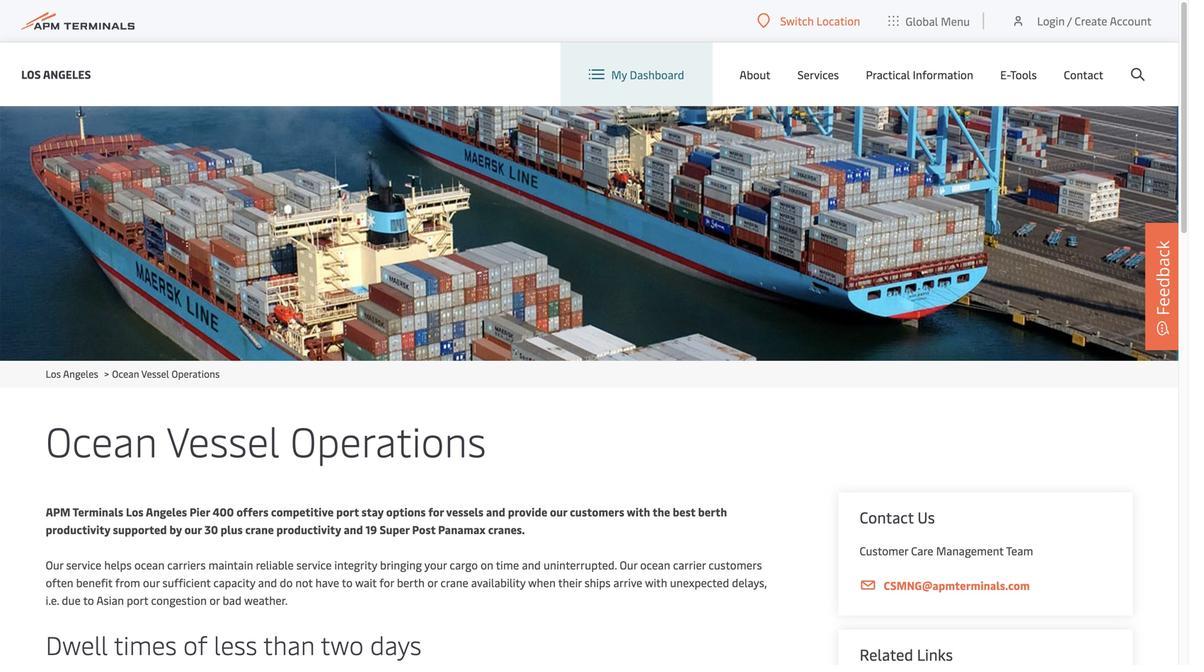 Task type: locate. For each thing, give the bounding box(es) containing it.
19
[[366, 522, 377, 537]]

our up arrive in the bottom right of the page
[[620, 557, 637, 573]]

feedback
[[1151, 241, 1174, 316]]

1 horizontal spatial contact
[[1064, 67, 1104, 82]]

1 vertical spatial contact
[[860, 507, 914, 528]]

400
[[213, 504, 234, 520]]

our right provide at the bottom of page
[[550, 504, 567, 520]]

0 horizontal spatial or
[[210, 593, 220, 608]]

0 vertical spatial customers
[[570, 504, 624, 520]]

vessels
[[446, 504, 484, 520]]

customers up uninterrupted.
[[570, 504, 624, 520]]

ocean right >
[[112, 367, 139, 380]]

los
[[21, 67, 41, 82], [46, 367, 61, 380], [126, 504, 144, 520]]

our inside the our service helps ocean carriers maintain reliable service integrity bringing your cargo on time and uninterrupted. our ocean carrier customers often benefit from our sufficient capacity and do not have to wait for berth or crane availability when their ships arrive with unexpected delays, i.e. due to asian port congestion or bad weather.
[[143, 575, 160, 590]]

0 vertical spatial crane
[[245, 522, 274, 537]]

1 vertical spatial customers
[[709, 557, 762, 573]]

my
[[611, 67, 627, 82]]

unexpected
[[670, 575, 729, 590]]

switch
[[780, 13, 814, 28]]

0 horizontal spatial port
[[127, 593, 148, 608]]

benefit
[[76, 575, 112, 590]]

contact
[[1064, 67, 1104, 82], [860, 507, 914, 528]]

angeles inside los angeles link
[[43, 67, 91, 82]]

bringing
[[380, 557, 422, 573]]

1 vertical spatial for
[[379, 575, 394, 590]]

panamax
[[438, 522, 486, 537]]

2 vertical spatial our
[[143, 575, 160, 590]]

with left the
[[627, 504, 650, 520]]

1 vertical spatial or
[[210, 593, 220, 608]]

crane inside apm terminals los angeles pier 400 offers competitive port stay options for vessels and provide our customers with the best berth productivity supported by our 30 plus crane productivity and 19 super post panamax cranes.
[[245, 522, 274, 537]]

1 vertical spatial ocean
[[46, 412, 157, 468]]

customers
[[570, 504, 624, 520], [709, 557, 762, 573]]

port left stay
[[336, 504, 359, 520]]

operations
[[172, 367, 220, 380], [290, 412, 486, 468]]

apm
[[46, 504, 70, 520]]

feedback button
[[1145, 223, 1181, 350]]

1 horizontal spatial for
[[428, 504, 444, 520]]

two
[[321, 628, 364, 662]]

0 horizontal spatial for
[[379, 575, 394, 590]]

i.e.
[[46, 593, 59, 608]]

to left wait in the bottom left of the page
[[342, 575, 353, 590]]

for inside apm terminals los angeles pier 400 offers competitive port stay options for vessels and provide our customers with the best berth productivity supported by our 30 plus crane productivity and 19 super post panamax cranes.
[[428, 504, 444, 520]]

0 horizontal spatial customers
[[570, 504, 624, 520]]

los angeles
[[21, 67, 91, 82]]

related
[[860, 644, 913, 665]]

or left bad
[[210, 593, 220, 608]]

practical information button
[[866, 42, 974, 106]]

about button
[[740, 42, 771, 106]]

1 vertical spatial port
[[127, 593, 148, 608]]

0 vertical spatial los angeles link
[[21, 65, 91, 83]]

0 vertical spatial port
[[336, 504, 359, 520]]

1 horizontal spatial los
[[46, 367, 61, 380]]

1 horizontal spatial or
[[427, 575, 438, 590]]

port
[[336, 504, 359, 520], [127, 593, 148, 608]]

arrive
[[613, 575, 642, 590]]

angeles inside apm terminals los angeles pier 400 offers competitive port stay options for vessels and provide our customers with the best berth productivity supported by our 30 plus crane productivity and 19 super post panamax cranes.
[[146, 504, 187, 520]]

1 horizontal spatial crane
[[441, 575, 468, 590]]

angeles for los angeles > ocean vessel operations
[[63, 367, 98, 380]]

1 horizontal spatial to
[[342, 575, 353, 590]]

0 vertical spatial with
[[627, 504, 650, 520]]

0 vertical spatial or
[[427, 575, 438, 590]]

cargo
[[450, 557, 478, 573]]

related links
[[860, 644, 953, 665]]

vessel
[[141, 367, 169, 380], [166, 412, 280, 468]]

for inside the our service helps ocean carriers maintain reliable service integrity bringing your cargo on time and uninterrupted. our ocean carrier customers often benefit from our sufficient capacity and do not have to wait for berth or crane availability when their ships arrive with unexpected delays, i.e. due to asian port congestion or bad weather.
[[379, 575, 394, 590]]

1 vertical spatial angeles
[[63, 367, 98, 380]]

with inside the our service helps ocean carriers maintain reliable service integrity bringing your cargo on time and uninterrupted. our ocean carrier customers often benefit from our sufficient capacity and do not have to wait for berth or crane availability when their ships arrive with unexpected delays, i.e. due to asian port congestion or bad weather.
[[645, 575, 667, 590]]

0 vertical spatial to
[[342, 575, 353, 590]]

bad
[[223, 593, 242, 608]]

service up not
[[296, 557, 332, 573]]

login / create account link
[[1011, 0, 1152, 42]]

contact button
[[1064, 42, 1104, 106]]

for up post
[[428, 504, 444, 520]]

global menu button
[[875, 0, 984, 42]]

ocean
[[112, 367, 139, 380], [46, 412, 157, 468]]

with
[[627, 504, 650, 520], [645, 575, 667, 590]]

0 horizontal spatial berth
[[397, 575, 425, 590]]

contact for contact
[[1064, 67, 1104, 82]]

to right due
[[83, 593, 94, 608]]

stay
[[362, 504, 384, 520]]

contact up customer
[[860, 507, 914, 528]]

with inside apm terminals los angeles pier 400 offers competitive port stay options for vessels and provide our customers with the best berth productivity supported by our 30 plus crane productivity and 19 super post panamax cranes.
[[627, 504, 650, 520]]

location
[[817, 13, 860, 28]]

or down your
[[427, 575, 438, 590]]

often
[[46, 575, 73, 590]]

productivity down terminals
[[46, 522, 110, 537]]

information
[[913, 67, 974, 82]]

0 horizontal spatial our
[[143, 575, 160, 590]]

1 horizontal spatial our
[[620, 557, 637, 573]]

with right arrive in the bottom right of the page
[[645, 575, 667, 590]]

csmng@apmterminals.com link
[[860, 577, 1112, 595]]

ocean up arrive in the bottom right of the page
[[640, 557, 670, 573]]

1 vertical spatial our
[[184, 522, 202, 537]]

1 vertical spatial operations
[[290, 412, 486, 468]]

2 horizontal spatial our
[[550, 504, 567, 520]]

1 horizontal spatial berth
[[698, 504, 727, 520]]

customers up delays,
[[709, 557, 762, 573]]

options
[[386, 504, 426, 520]]

berth inside the our service helps ocean carriers maintain reliable service integrity bringing your cargo on time and uninterrupted. our ocean carrier customers often benefit from our sufficient capacity and do not have to wait for berth or crane availability when their ships arrive with unexpected delays, i.e. due to asian port congestion or bad weather.
[[397, 575, 425, 590]]

0 vertical spatial berth
[[698, 504, 727, 520]]

customer
[[860, 543, 908, 559]]

links
[[917, 644, 953, 665]]

1 vertical spatial los
[[46, 367, 61, 380]]

practical information
[[866, 67, 974, 82]]

productivity
[[46, 522, 110, 537], [276, 522, 341, 537]]

2 vertical spatial los
[[126, 504, 144, 520]]

1 vertical spatial vessel
[[166, 412, 280, 468]]

0 vertical spatial los
[[21, 67, 41, 82]]

create
[[1075, 13, 1108, 28]]

e-tools
[[1000, 67, 1037, 82]]

contact down "login / create account" link
[[1064, 67, 1104, 82]]

0 horizontal spatial our
[[46, 557, 63, 573]]

1 productivity from the left
[[46, 522, 110, 537]]

service up benefit
[[66, 557, 101, 573]]

>
[[104, 367, 109, 380]]

1 horizontal spatial service
[[296, 557, 332, 573]]

ocean down >
[[46, 412, 157, 468]]

1 horizontal spatial customers
[[709, 557, 762, 573]]

productivity down competitive
[[276, 522, 341, 537]]

post
[[412, 522, 436, 537]]

0 horizontal spatial crane
[[245, 522, 274, 537]]

0 horizontal spatial operations
[[172, 367, 220, 380]]

dashboard
[[630, 67, 684, 82]]

your
[[425, 557, 447, 573]]

on
[[481, 557, 493, 573]]

0 vertical spatial angeles
[[43, 67, 91, 82]]

0 vertical spatial our
[[550, 504, 567, 520]]

1 horizontal spatial ocean
[[640, 557, 670, 573]]

berth down bringing
[[397, 575, 425, 590]]

1 horizontal spatial productivity
[[276, 522, 341, 537]]

asian
[[96, 593, 124, 608]]

plus
[[221, 522, 243, 537]]

ocean up from
[[134, 557, 164, 573]]

our right by
[[184, 522, 202, 537]]

1 horizontal spatial our
[[184, 522, 202, 537]]

1 vertical spatial crane
[[441, 575, 468, 590]]

crane down cargo at bottom left
[[441, 575, 468, 590]]

services button
[[798, 42, 839, 106]]

0 vertical spatial contact
[[1064, 67, 1104, 82]]

to
[[342, 575, 353, 590], [83, 593, 94, 608]]

1 vertical spatial with
[[645, 575, 667, 590]]

of
[[183, 628, 207, 662]]

e-tools button
[[1000, 42, 1037, 106]]

0 horizontal spatial ocean
[[134, 557, 164, 573]]

0 horizontal spatial service
[[66, 557, 101, 573]]

pier
[[190, 504, 210, 520]]

port down from
[[127, 593, 148, 608]]

delays,
[[732, 575, 767, 590]]

for right wait in the bottom left of the page
[[379, 575, 394, 590]]

switch location button
[[758, 13, 860, 28]]

customers inside the our service helps ocean carriers maintain reliable service integrity bringing your cargo on time and uninterrupted. our ocean carrier customers often benefit from our sufficient capacity and do not have to wait for berth or crane availability when their ships arrive with unexpected delays, i.e. due to asian port congestion or bad weather.
[[709, 557, 762, 573]]

0 vertical spatial for
[[428, 504, 444, 520]]

or
[[427, 575, 438, 590], [210, 593, 220, 608]]

carrier
[[673, 557, 706, 573]]

0 horizontal spatial contact
[[860, 507, 914, 528]]

than
[[263, 628, 315, 662]]

0 horizontal spatial productivity
[[46, 522, 110, 537]]

0 vertical spatial operations
[[172, 367, 220, 380]]

los for los angeles > ocean vessel operations
[[46, 367, 61, 380]]

switch location
[[780, 13, 860, 28]]

our right from
[[143, 575, 160, 590]]

crane down offers
[[245, 522, 274, 537]]

sufficient
[[163, 575, 211, 590]]

1 horizontal spatial operations
[[290, 412, 486, 468]]

login
[[1037, 13, 1065, 28]]

1 horizontal spatial port
[[336, 504, 359, 520]]

us
[[918, 507, 935, 528]]

0 horizontal spatial to
[[83, 593, 94, 608]]

2 horizontal spatial los
[[126, 504, 144, 520]]

berth right best
[[698, 504, 727, 520]]

1 vertical spatial berth
[[397, 575, 425, 590]]

offers
[[236, 504, 269, 520]]

our up often
[[46, 557, 63, 573]]

days
[[370, 628, 422, 662]]

their
[[558, 575, 582, 590]]

0 horizontal spatial los
[[21, 67, 41, 82]]

los angeles > ocean vessel operations
[[46, 367, 220, 380]]

best
[[673, 504, 696, 520]]

2 vertical spatial angeles
[[146, 504, 187, 520]]



Task type: vqa. For each thing, say whether or not it's contained in the screenshot.
the right ocean
yes



Task type: describe. For each thing, give the bounding box(es) containing it.
and up cranes.
[[486, 504, 505, 520]]

ships
[[585, 575, 611, 590]]

e-
[[1000, 67, 1010, 82]]

competitive
[[271, 504, 334, 520]]

cranes.
[[488, 522, 525, 537]]

berth inside apm terminals los angeles pier 400 offers competitive port stay options for vessels and provide our customers with the best berth productivity supported by our 30 plus crane productivity and 19 super post panamax cranes.
[[698, 504, 727, 520]]

capacity
[[213, 575, 255, 590]]

port inside apm terminals los angeles pier 400 offers competitive port stay options for vessels and provide our customers with the best berth productivity supported by our 30 plus crane productivity and 19 super post panamax cranes.
[[336, 504, 359, 520]]

tools
[[1010, 67, 1037, 82]]

/
[[1067, 13, 1072, 28]]

congestion
[[151, 593, 207, 608]]

super
[[380, 522, 410, 537]]

weather.
[[244, 593, 288, 608]]

about
[[740, 67, 771, 82]]

management
[[936, 543, 1004, 559]]

due
[[62, 593, 81, 608]]

2 our from the left
[[620, 557, 637, 573]]

account
[[1110, 13, 1152, 28]]

0 vertical spatial ocean
[[112, 367, 139, 380]]

global menu
[[906, 13, 970, 28]]

and up weather. at left
[[258, 575, 277, 590]]

terminals
[[73, 504, 123, 520]]

global
[[906, 13, 938, 28]]

1 vertical spatial los angeles link
[[46, 367, 98, 380]]

carriers
[[167, 557, 206, 573]]

time
[[496, 557, 519, 573]]

login / create account
[[1037, 13, 1152, 28]]

supported
[[113, 522, 167, 537]]

los angeles pier 400 image
[[0, 106, 1179, 361]]

by
[[169, 522, 182, 537]]

crane inside the our service helps ocean carriers maintain reliable service integrity bringing your cargo on time and uninterrupted. our ocean carrier customers often benefit from our sufficient capacity and do not have to wait for berth or crane availability when their ships arrive with unexpected delays, i.e. due to asian port congestion or bad weather.
[[441, 575, 468, 590]]

less
[[214, 628, 257, 662]]

1 vertical spatial to
[[83, 593, 94, 608]]

provide
[[508, 504, 547, 520]]

our service helps ocean carriers maintain reliable service integrity bringing your cargo on time and uninterrupted. our ocean carrier customers often benefit from our sufficient capacity and do not have to wait for berth or crane availability when their ships arrive with unexpected delays, i.e. due to asian port congestion or bad weather.
[[46, 557, 767, 608]]

1 our from the left
[[46, 557, 63, 573]]

dwell
[[46, 628, 108, 662]]

my dashboard button
[[589, 42, 684, 106]]

ocean vessel operations
[[46, 412, 486, 468]]

uninterrupted.
[[544, 557, 617, 573]]

times
[[114, 628, 177, 662]]

not
[[295, 575, 313, 590]]

team
[[1006, 543, 1033, 559]]

1 ocean from the left
[[134, 557, 164, 573]]

integrity
[[335, 557, 377, 573]]

los for los angeles
[[21, 67, 41, 82]]

helps
[[104, 557, 132, 573]]

contact for contact us
[[860, 507, 914, 528]]

services
[[798, 67, 839, 82]]

and up the "when"
[[522, 557, 541, 573]]

customers inside apm terminals los angeles pier 400 offers competitive port stay options for vessels and provide our customers with the best berth productivity supported by our 30 plus crane productivity and 19 super post panamax cranes.
[[570, 504, 624, 520]]

have
[[315, 575, 339, 590]]

los inside apm terminals los angeles pier 400 offers competitive port stay options for vessels and provide our customers with the best berth productivity supported by our 30 plus crane productivity and 19 super post panamax cranes.
[[126, 504, 144, 520]]

port inside the our service helps ocean carriers maintain reliable service integrity bringing your cargo on time and uninterrupted. our ocean carrier customers often benefit from our sufficient capacity and do not have to wait for berth or crane availability when their ships arrive with unexpected delays, i.e. due to asian port congestion or bad weather.
[[127, 593, 148, 608]]

availability
[[471, 575, 526, 590]]

2 productivity from the left
[[276, 522, 341, 537]]

apm terminals los angeles pier 400 offers competitive port stay options for vessels and provide our customers with the best berth productivity supported by our 30 plus crane productivity and 19 super post panamax cranes.
[[46, 504, 727, 537]]

wait
[[355, 575, 377, 590]]

from
[[115, 575, 140, 590]]

when
[[528, 575, 556, 590]]

2 ocean from the left
[[640, 557, 670, 573]]

2 service from the left
[[296, 557, 332, 573]]

practical
[[866, 67, 910, 82]]

dwell times of less than two days
[[46, 628, 422, 662]]

0 vertical spatial vessel
[[141, 367, 169, 380]]

reliable
[[256, 557, 294, 573]]

care
[[911, 543, 934, 559]]

angeles for los angeles
[[43, 67, 91, 82]]

and left the "19"
[[344, 522, 363, 537]]

1 service from the left
[[66, 557, 101, 573]]

menu
[[941, 13, 970, 28]]

30
[[204, 522, 218, 537]]

maintain
[[208, 557, 253, 573]]

csmng@apmterminals.com
[[884, 578, 1030, 593]]

contact us
[[860, 507, 935, 528]]

customer care management team
[[860, 543, 1033, 559]]



